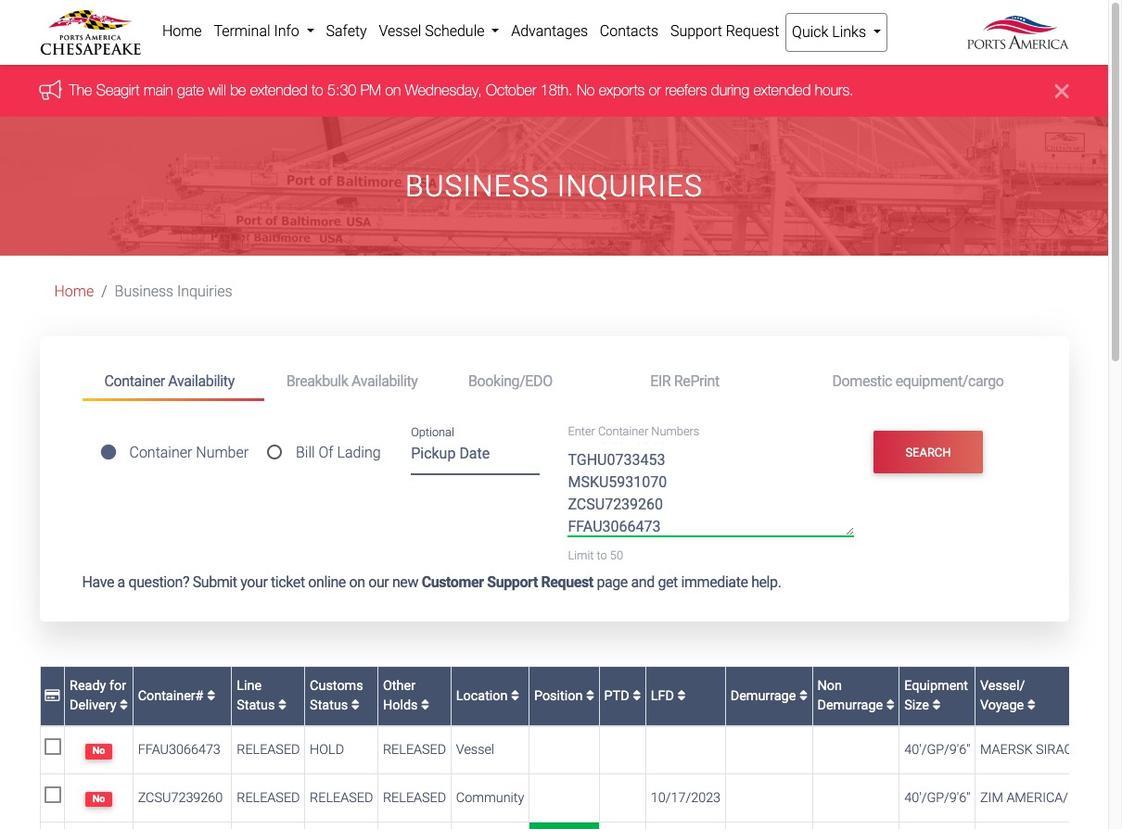 Task type: locate. For each thing, give the bounding box(es) containing it.
ptd
[[604, 689, 633, 704]]

line status
[[237, 679, 278, 714]]

0 horizontal spatial to
[[312, 82, 323, 99]]

advantages link
[[505, 13, 594, 50]]

sort image
[[586, 689, 594, 703], [278, 700, 287, 713], [351, 700, 360, 713], [932, 700, 941, 713]]

0 horizontal spatial support
[[487, 574, 538, 592]]

online
[[308, 574, 346, 592]]

terminal
[[214, 22, 270, 40]]

availability up container number
[[168, 373, 234, 390]]

2 vertical spatial container
[[129, 445, 192, 462]]

domestic equipment/cargo link
[[810, 365, 1026, 399]]

40'/gp/9'6" for maersk sirac/336e
[[904, 743, 970, 759]]

no down delivery
[[92, 746, 105, 758]]

sirac/336e
[[1036, 743, 1108, 759]]

maersk
[[980, 743, 1033, 759]]

reefers
[[665, 82, 707, 99]]

support right customer
[[487, 574, 538, 592]]

1 horizontal spatial home
[[162, 22, 202, 40]]

0 vertical spatial home
[[162, 22, 202, 40]]

0 horizontal spatial extended
[[250, 82, 308, 99]]

1 40'/gp/9'6" from the top
[[904, 743, 970, 759]]

location link
[[456, 689, 519, 704]]

0 horizontal spatial home
[[54, 283, 94, 301]]

released down line status
[[237, 743, 300, 759]]

position link
[[534, 689, 594, 704]]

1 horizontal spatial support
[[670, 22, 722, 40]]

availability for breakbulk availability
[[351, 373, 418, 390]]

voyage
[[980, 699, 1024, 714]]

0 horizontal spatial availability
[[168, 373, 234, 390]]

sort image right ptd link
[[677, 689, 686, 703]]

no left zcsu7239260
[[92, 794, 105, 806]]

sort image right voyage
[[1027, 700, 1036, 713]]

demurrage left non
[[730, 689, 799, 704]]

quick
[[792, 23, 828, 41]]

1 vertical spatial on
[[349, 574, 365, 592]]

1 vertical spatial inquiries
[[177, 283, 232, 301]]

customer support request link
[[422, 574, 593, 592]]

container up container number
[[104, 373, 165, 390]]

1 horizontal spatial to
[[597, 549, 607, 563]]

0 vertical spatial request
[[726, 22, 779, 40]]

sort image left the customs status
[[278, 700, 287, 713]]

vessel up community
[[456, 743, 494, 759]]

home link
[[156, 13, 208, 50], [54, 283, 94, 301]]

bill
[[296, 445, 315, 462]]

zim
[[980, 791, 1003, 807]]

sort image left non
[[799, 689, 808, 703]]

released
[[237, 743, 300, 759], [383, 743, 446, 759], [237, 791, 300, 807], [310, 791, 373, 807], [383, 791, 446, 807]]

0 horizontal spatial home link
[[54, 283, 94, 301]]

support request link
[[664, 13, 785, 50]]

container
[[104, 373, 165, 390], [598, 425, 648, 439], [129, 445, 192, 462]]

equipment/cargo
[[895, 373, 1004, 390]]

non
[[817, 679, 842, 694]]

no right 18th.
[[577, 82, 595, 99]]

container left number
[[129, 445, 192, 462]]

0 vertical spatial 40'/gp/9'6"
[[904, 743, 970, 759]]

request down the 'limit'
[[541, 574, 593, 592]]

container right 'enter'
[[598, 425, 648, 439]]

be
[[230, 82, 246, 99]]

domestic
[[832, 373, 892, 390]]

safety link
[[320, 13, 373, 50]]

credit card image
[[45, 689, 60, 703]]

1 horizontal spatial on
[[385, 82, 401, 99]]

availability
[[168, 373, 234, 390], [351, 373, 418, 390]]

sort image left position
[[511, 689, 519, 703]]

1 horizontal spatial business
[[405, 169, 549, 204]]

our
[[368, 574, 389, 592]]

on right pm
[[385, 82, 401, 99]]

booking/edo link
[[446, 365, 628, 399]]

1 horizontal spatial extended
[[753, 82, 811, 99]]

1 horizontal spatial request
[[726, 22, 779, 40]]

eir
[[650, 373, 671, 390]]

1 vertical spatial 40'/gp/9'6"
[[904, 791, 970, 807]]

ticket
[[271, 574, 305, 592]]

vessel schedule
[[379, 22, 488, 40]]

home for bottom home link
[[54, 283, 94, 301]]

0 vertical spatial vessel
[[379, 22, 421, 40]]

request left quick
[[726, 22, 779, 40]]

1 vertical spatial business inquiries
[[115, 283, 232, 301]]

extended
[[250, 82, 308, 99], [753, 82, 811, 99]]

to left 5:30
[[312, 82, 323, 99]]

lading
[[337, 445, 381, 462]]

extended right be
[[250, 82, 308, 99]]

extended right the during
[[753, 82, 811, 99]]

location
[[456, 689, 511, 704]]

1 availability from the left
[[168, 373, 234, 390]]

2 vertical spatial no
[[92, 794, 105, 806]]

to left "50"
[[597, 549, 607, 563]]

business
[[405, 169, 549, 204], [115, 283, 174, 301]]

sort image
[[207, 689, 215, 703], [511, 689, 519, 703], [633, 689, 641, 703], [677, 689, 686, 703], [799, 689, 808, 703], [120, 700, 128, 713], [421, 700, 429, 713], [886, 700, 895, 713], [1027, 700, 1036, 713]]

hold
[[310, 743, 344, 759]]

0 vertical spatial home link
[[156, 13, 208, 50]]

status inside line status
[[237, 699, 275, 714]]

seagirt
[[96, 82, 140, 99]]

sort image left ptd
[[586, 689, 594, 703]]

support inside "link"
[[670, 22, 722, 40]]

availability right breakbulk
[[351, 373, 418, 390]]

the seagirt main gate will be extended to 5:30 pm on wednesday, october 18th.  no exports or reefers during extended hours. alert
[[0, 65, 1108, 117]]

40'/gp/9'6" down size
[[904, 743, 970, 759]]

the
[[69, 82, 92, 99]]

sort image for customs status
[[351, 700, 360, 713]]

on left our
[[349, 574, 365, 592]]

sort image inside ptd link
[[633, 689, 641, 703]]

sort image down customs
[[351, 700, 360, 713]]

support request
[[670, 22, 779, 40]]

no inside "alert"
[[577, 82, 595, 99]]

the seagirt main gate will be extended to 5:30 pm on wednesday, october 18th.  no exports or reefers during extended hours.
[[69, 82, 854, 99]]

Optional text field
[[411, 439, 540, 475]]

1 vertical spatial home
[[54, 283, 94, 301]]

1 vertical spatial no
[[92, 746, 105, 758]]

40'/gp/9'6" left zim
[[904, 791, 970, 807]]

status for customs
[[310, 699, 348, 714]]

quick links link
[[785, 13, 888, 52]]

1 horizontal spatial vessel
[[456, 743, 494, 759]]

0 vertical spatial support
[[670, 22, 722, 40]]

2 status from the left
[[310, 699, 348, 714]]

0 horizontal spatial status
[[237, 699, 275, 714]]

0 vertical spatial container
[[104, 373, 165, 390]]

info
[[274, 22, 299, 40]]

breakbulk availability link
[[264, 365, 446, 399]]

sort image left line
[[207, 689, 215, 703]]

home
[[162, 22, 202, 40], [54, 283, 94, 301]]

0 vertical spatial no
[[577, 82, 595, 99]]

status inside the customs status
[[310, 699, 348, 714]]

during
[[711, 82, 749, 99]]

on inside the seagirt main gate will be extended to 5:30 pm on wednesday, october 18th.  no exports or reefers during extended hours. "alert"
[[385, 82, 401, 99]]

support up reefers
[[670, 22, 722, 40]]

1 vertical spatial home link
[[54, 283, 94, 301]]

1 vertical spatial business
[[115, 283, 174, 301]]

support
[[670, 22, 722, 40], [487, 574, 538, 592]]

2 availability from the left
[[351, 373, 418, 390]]

released right zcsu7239260
[[237, 791, 300, 807]]

search
[[905, 446, 951, 460]]

booking/edo
[[468, 373, 552, 390]]

1 horizontal spatial home link
[[156, 13, 208, 50]]

1 vertical spatial request
[[541, 574, 593, 592]]

1 horizontal spatial business inquiries
[[405, 169, 703, 204]]

10/17/2023
[[651, 791, 721, 807]]

0 vertical spatial to
[[312, 82, 323, 99]]

vessel
[[379, 22, 421, 40], [456, 743, 494, 759]]

demurrage down non
[[817, 699, 883, 714]]

on
[[385, 82, 401, 99], [349, 574, 365, 592]]

sort image inside lfd link
[[677, 689, 686, 703]]

domestic equipment/cargo
[[832, 373, 1004, 390]]

0 vertical spatial on
[[385, 82, 401, 99]]

a
[[117, 574, 125, 592]]

0 horizontal spatial on
[[349, 574, 365, 592]]

0 horizontal spatial business
[[115, 283, 174, 301]]

ready for delivery
[[70, 679, 126, 714]]

1 horizontal spatial availability
[[351, 373, 418, 390]]

1 horizontal spatial inquiries
[[557, 169, 703, 204]]

status down customs
[[310, 699, 348, 714]]

1 horizontal spatial status
[[310, 699, 348, 714]]

0 horizontal spatial vessel
[[379, 22, 421, 40]]

0 vertical spatial business inquiries
[[405, 169, 703, 204]]

question?
[[128, 574, 189, 592]]

1 vertical spatial to
[[597, 549, 607, 563]]

1 horizontal spatial demurrage
[[817, 699, 883, 714]]

sort image right holds
[[421, 700, 429, 713]]

bullhorn image
[[39, 80, 69, 100]]

enter
[[568, 425, 595, 439]]

advantages
[[511, 22, 588, 40]]

links
[[832, 23, 866, 41]]

sort image left lfd
[[633, 689, 641, 703]]

2 40'/gp/9'6" from the top
[[904, 791, 970, 807]]

1 vertical spatial vessel
[[456, 743, 494, 759]]

0 horizontal spatial request
[[541, 574, 593, 592]]

18th.
[[540, 82, 573, 99]]

sort image down equipment
[[932, 700, 941, 713]]

bill of lading
[[296, 445, 381, 462]]

position
[[534, 689, 586, 704]]

status down line
[[237, 699, 275, 714]]

1 status from the left
[[237, 699, 275, 714]]

sort image for line status
[[278, 700, 287, 713]]

exports
[[599, 82, 645, 99]]

vessel right safety
[[379, 22, 421, 40]]



Task type: describe. For each thing, give the bounding box(es) containing it.
lfd link
[[651, 689, 686, 704]]

availability for container availability
[[168, 373, 234, 390]]

0 vertical spatial inquiries
[[557, 169, 703, 204]]

0 horizontal spatial inquiries
[[177, 283, 232, 301]]

sort image for equipment size
[[932, 700, 941, 713]]

sort image left size
[[886, 700, 895, 713]]

contacts link
[[594, 13, 664, 50]]

0 vertical spatial business
[[405, 169, 549, 204]]

customs
[[310, 679, 363, 694]]

submit
[[193, 574, 237, 592]]

home for the rightmost home link
[[162, 22, 202, 40]]

released down holds
[[383, 743, 446, 759]]

2 extended from the left
[[753, 82, 811, 99]]

page
[[597, 574, 628, 592]]

of
[[318, 445, 333, 462]]

terminal info
[[214, 22, 303, 40]]

contacts
[[600, 22, 659, 40]]

size
[[904, 699, 929, 714]]

sort image inside location link
[[511, 689, 519, 703]]

vessel for vessel schedule
[[379, 22, 421, 40]]

your
[[240, 574, 267, 592]]

will
[[208, 82, 226, 99]]

container availability
[[104, 373, 234, 390]]

1 vertical spatial support
[[487, 574, 538, 592]]

customs status
[[310, 679, 363, 714]]

optional
[[411, 425, 454, 439]]

to inside "alert"
[[312, 82, 323, 99]]

container for container availability
[[104, 373, 165, 390]]

customer
[[422, 574, 484, 592]]

demurrage link
[[730, 689, 808, 704]]

equipment
[[904, 679, 968, 694]]

hours.
[[815, 82, 854, 99]]

container number
[[129, 445, 249, 462]]

container availability link
[[82, 365, 264, 402]]

0 horizontal spatial demurrage
[[730, 689, 799, 704]]

container# link
[[138, 689, 215, 704]]

breakbulk availability
[[286, 373, 418, 390]]

5:30
[[327, 82, 356, 99]]

numbers
[[651, 425, 699, 439]]

ptd link
[[604, 689, 641, 704]]

no for released
[[92, 794, 105, 806]]

ffau3066473
[[138, 743, 221, 759]]

pm
[[360, 82, 381, 99]]

enter container numbers
[[568, 425, 699, 439]]

breakbulk
[[286, 373, 348, 390]]

1 extended from the left
[[250, 82, 308, 99]]

zim america/16w
[[980, 791, 1095, 807]]

released left community
[[383, 791, 446, 807]]

the seagirt main gate will be extended to 5:30 pm on wednesday, october 18th.  no exports or reefers during extended hours. link
[[69, 82, 854, 99]]

quick links
[[792, 23, 870, 41]]

reprint
[[674, 373, 719, 390]]

1 vertical spatial container
[[598, 425, 648, 439]]

schedule
[[425, 22, 485, 40]]

zcsu7239260
[[138, 791, 223, 807]]

equipment size
[[904, 679, 968, 714]]

line
[[237, 679, 262, 694]]

sort image inside position link
[[586, 689, 594, 703]]

container#
[[138, 689, 207, 704]]

limit
[[568, 549, 594, 563]]

other holds
[[383, 679, 421, 714]]

new
[[392, 574, 418, 592]]

0 horizontal spatial business inquiries
[[115, 283, 232, 301]]

and
[[631, 574, 655, 592]]

sort image down for on the bottom of the page
[[120, 700, 128, 713]]

limit to 50
[[568, 549, 623, 563]]

50
[[610, 549, 623, 563]]

sort image inside container# link
[[207, 689, 215, 703]]

non demurrage
[[817, 679, 886, 714]]

demurrage inside non demurrage
[[817, 699, 883, 714]]

gate
[[177, 82, 204, 99]]

close image
[[1055, 80, 1069, 102]]

help.
[[751, 574, 781, 592]]

number
[[196, 445, 249, 462]]

sort image inside the demurrage link
[[799, 689, 808, 703]]

october
[[486, 82, 536, 99]]

wednesday,
[[405, 82, 482, 99]]

have a question? submit your ticket online on our new customer support request page and get immediate help.
[[82, 574, 781, 592]]

container for container number
[[129, 445, 192, 462]]

or
[[649, 82, 661, 99]]

released down hold
[[310, 791, 373, 807]]

eir reprint link
[[628, 365, 810, 399]]

main
[[144, 82, 173, 99]]

get
[[658, 574, 678, 592]]

search button
[[874, 431, 983, 474]]

safety
[[326, 22, 367, 40]]

status for line
[[237, 699, 275, 714]]

community
[[456, 791, 524, 807]]

vessel/
[[980, 679, 1025, 694]]

vessel for vessel
[[456, 743, 494, 759]]

40'/gp/9'6" for zim america/16w
[[904, 791, 970, 807]]

vessel schedule link
[[373, 13, 505, 50]]

holds
[[383, 699, 418, 714]]

Enter Container Numbers text field
[[568, 443, 854, 537]]

no for hold
[[92, 746, 105, 758]]

request inside "link"
[[726, 22, 779, 40]]

america/16w
[[1006, 791, 1095, 807]]

eir reprint
[[650, 373, 719, 390]]

maersk sirac/336e
[[980, 743, 1108, 759]]

for
[[109, 679, 126, 694]]

other
[[383, 679, 415, 694]]

ready
[[70, 679, 106, 694]]

delivery
[[70, 699, 116, 714]]



Task type: vqa. For each thing, say whether or not it's contained in the screenshot.


